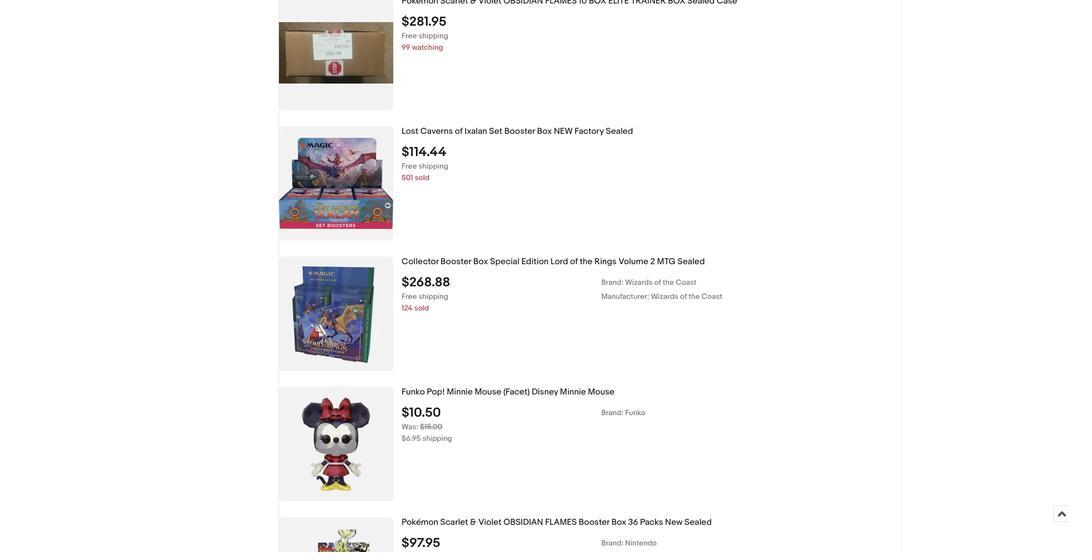 Task type: locate. For each thing, give the bounding box(es) containing it.
booster inside 'link'
[[504, 126, 535, 136]]

1 vertical spatial sold
[[414, 304, 429, 313]]

brand: up manufacturer:
[[601, 278, 624, 287]]

special
[[490, 257, 519, 267]]

packs
[[640, 518, 663, 528]]

sealed right "mtg"
[[678, 257, 705, 267]]

0 vertical spatial coast
[[676, 278, 697, 287]]

1 free from the top
[[402, 31, 417, 41]]

wizards inside manufacturer: wizards of the coast 124 sold
[[651, 292, 678, 302]]

0 vertical spatial wizards
[[625, 278, 653, 287]]

1 vertical spatial sealed
[[678, 257, 705, 267]]

coast inside manufacturer: wizards of the coast 124 sold
[[701, 292, 722, 302]]

funko up $10.50
[[402, 387, 425, 397]]

shipping down $268.88
[[419, 292, 448, 302]]

coast for brand: wizards of the coast free shipping
[[676, 278, 697, 287]]

pokemon scarlet & violet obsidian flames 10 box elite trainer box sealed case image
[[279, 22, 393, 84]]

the inside brand: wizards of the coast free shipping
[[663, 278, 674, 287]]

wizards up manufacturer:
[[625, 278, 653, 287]]

shipping down $114.44
[[419, 162, 448, 171]]

the inside manufacturer: wizards of the coast 124 sold
[[689, 292, 700, 302]]

of inside brand: wizards of the coast free shipping
[[654, 278, 661, 287]]

2 horizontal spatial booster
[[579, 518, 609, 528]]

1 vertical spatial brand:
[[601, 408, 624, 418]]

0 vertical spatial booster
[[504, 126, 535, 136]]

2 horizontal spatial box
[[611, 518, 626, 528]]

booster right collector
[[441, 257, 471, 267]]

$114.44 free shipping 501 sold
[[402, 144, 448, 183]]

1 horizontal spatial mouse
[[588, 387, 615, 397]]

sold
[[415, 173, 430, 183], [414, 304, 429, 313]]

2 vertical spatial brand:
[[601, 539, 624, 548]]

sealed right new
[[684, 518, 712, 528]]

booster right 'set'
[[504, 126, 535, 136]]

shipping up 'watching'
[[419, 31, 448, 41]]

1 vertical spatial wizards
[[651, 292, 678, 302]]

0 vertical spatial sealed
[[606, 126, 633, 136]]

booster right flames
[[579, 518, 609, 528]]

0 horizontal spatial the
[[580, 257, 593, 267]]

shipping inside brand: wizards of the coast free shipping
[[419, 292, 448, 302]]

brand: left nintendo
[[601, 539, 624, 548]]

2
[[650, 257, 655, 267]]

was:
[[402, 422, 418, 432]]

brand:
[[601, 278, 624, 287], [601, 408, 624, 418], [601, 539, 624, 548]]

funko inside funko pop! minnie mouse (facet) disney minnie mouse link
[[402, 387, 425, 397]]

of
[[455, 126, 463, 136], [570, 257, 578, 267], [654, 278, 661, 287], [680, 292, 687, 302]]

box
[[537, 126, 552, 136], [473, 257, 488, 267], [611, 518, 626, 528]]

1 vertical spatial coast
[[701, 292, 722, 302]]

free
[[402, 31, 417, 41], [402, 162, 417, 171], [402, 292, 417, 302]]

shipping down the $15.00
[[422, 434, 452, 444]]

1 horizontal spatial minnie
[[560, 387, 586, 397]]

1 horizontal spatial funko
[[625, 408, 646, 418]]

99
[[402, 43, 410, 52]]

minnie right "pop!"
[[447, 387, 473, 397]]

2 mouse from the left
[[588, 387, 615, 397]]

wizards inside brand: wizards of the coast free shipping
[[625, 278, 653, 287]]

2 vertical spatial booster
[[579, 518, 609, 528]]

&
[[470, 518, 476, 528]]

factory
[[575, 126, 604, 136]]

funko
[[402, 387, 425, 397], [625, 408, 646, 418]]

minnie
[[447, 387, 473, 397], [560, 387, 586, 397]]

pokémon
[[402, 518, 438, 528]]

wizards down "mtg"
[[651, 292, 678, 302]]

1 horizontal spatial box
[[537, 126, 552, 136]]

brand: inside brand: wizards of the coast free shipping
[[601, 278, 624, 287]]

shipping
[[419, 31, 448, 41], [419, 162, 448, 171], [419, 292, 448, 302], [422, 434, 452, 444]]

1 vertical spatial booster
[[441, 257, 471, 267]]

sealed
[[606, 126, 633, 136], [678, 257, 705, 267], [684, 518, 712, 528]]

1 brand: from the top
[[601, 278, 624, 287]]

of inside manufacturer: wizards of the coast 124 sold
[[680, 292, 687, 302]]

funko pop! minnie mouse (facet) disney minnie mouse
[[402, 387, 615, 397]]

of down collector booster box special edition lord of the rings volume 2 mtg sealed link
[[680, 292, 687, 302]]

1 mouse from the left
[[475, 387, 501, 397]]

36
[[628, 518, 638, 528]]

collector booster box special edition lord of the rings volume 2 mtg sealed
[[402, 257, 705, 267]]

1 horizontal spatial the
[[663, 278, 674, 287]]

mouse
[[475, 387, 501, 397], [588, 387, 615, 397]]

funko down funko pop! minnie mouse (facet) disney minnie mouse link in the bottom of the page
[[625, 408, 646, 418]]

lost caverns of ixalan set booster box new factory sealed image
[[279, 138, 393, 229]]

free up 501
[[402, 162, 417, 171]]

1 vertical spatial box
[[473, 257, 488, 267]]

nintendo
[[625, 539, 657, 548]]

1 horizontal spatial booster
[[504, 126, 535, 136]]

3 free from the top
[[402, 292, 417, 302]]

wizards for manufacturer:
[[651, 292, 678, 302]]

0 horizontal spatial funko
[[402, 387, 425, 397]]

1 vertical spatial funko
[[625, 408, 646, 418]]

manufacturer: wizards of the coast 124 sold
[[402, 292, 722, 313]]

volume
[[619, 257, 648, 267]]

2 horizontal spatial the
[[689, 292, 700, 302]]

sealed right factory
[[606, 126, 633, 136]]

501
[[402, 173, 413, 183]]

box left special
[[473, 257, 488, 267]]

$15.00
[[420, 422, 442, 432]]

sold right 124
[[414, 304, 429, 313]]

0 horizontal spatial coast
[[676, 278, 697, 287]]

minnie right disney
[[560, 387, 586, 397]]

2 vertical spatial free
[[402, 292, 417, 302]]

brand: inside brand: funko was: $15.00 $6.95 shipping
[[601, 408, 624, 418]]

0 horizontal spatial booster
[[441, 257, 471, 267]]

scarlet
[[440, 518, 468, 528]]

of inside 'link'
[[455, 126, 463, 136]]

free inside $281.95 free shipping 99 watching
[[402, 31, 417, 41]]

pokémon scarlet & violet obsidian flames booster box 36 packs new sealed
[[402, 518, 712, 528]]

coast inside brand: wizards of the coast free shipping
[[676, 278, 697, 287]]

0 vertical spatial free
[[402, 31, 417, 41]]

0 horizontal spatial box
[[473, 257, 488, 267]]

2 brand: from the top
[[601, 408, 624, 418]]

0 horizontal spatial mouse
[[475, 387, 501, 397]]

of right "lord" at the top of the page
[[570, 257, 578, 267]]

box left 36
[[611, 518, 626, 528]]

(facet)
[[503, 387, 530, 397]]

of down 2
[[654, 278, 661, 287]]

brand: down funko pop! minnie mouse (facet) disney minnie mouse link in the bottom of the page
[[601, 408, 624, 418]]

0 vertical spatial the
[[580, 257, 593, 267]]

2 vertical spatial box
[[611, 518, 626, 528]]

of left ixalan
[[455, 126, 463, 136]]

of for lost
[[455, 126, 463, 136]]

wizards
[[625, 278, 653, 287], [651, 292, 678, 302]]

2 vertical spatial the
[[689, 292, 700, 302]]

edition
[[521, 257, 549, 267]]

free up 124
[[402, 292, 417, 302]]

2 free from the top
[[402, 162, 417, 171]]

0 vertical spatial funko
[[402, 387, 425, 397]]

124
[[402, 304, 413, 313]]

sold right 501
[[415, 173, 430, 183]]

box left "new"
[[537, 126, 552, 136]]

lord
[[551, 257, 568, 267]]

0 vertical spatial brand:
[[601, 278, 624, 287]]

0 horizontal spatial minnie
[[447, 387, 473, 397]]

free up 99
[[402, 31, 417, 41]]

0 vertical spatial sold
[[415, 173, 430, 183]]

free inside $114.44 free shipping 501 sold
[[402, 162, 417, 171]]

1 vertical spatial the
[[663, 278, 674, 287]]

1 vertical spatial free
[[402, 162, 417, 171]]

shipping inside brand: funko was: $15.00 $6.95 shipping
[[422, 434, 452, 444]]

0 vertical spatial box
[[537, 126, 552, 136]]

$281.95 free shipping 99 watching
[[402, 14, 448, 52]]

lost caverns of ixalan set booster box new factory sealed link
[[402, 126, 901, 137]]

rings
[[594, 257, 617, 267]]

free for $281.95
[[402, 31, 417, 41]]

3 brand: from the top
[[601, 539, 624, 548]]

brand: for wizards
[[601, 278, 624, 287]]

funko pop! minnie mouse (facet) disney minnie mouse image
[[279, 387, 393, 502]]

booster
[[504, 126, 535, 136], [441, 257, 471, 267], [579, 518, 609, 528]]

mtg
[[657, 257, 676, 267]]

1 horizontal spatial coast
[[701, 292, 722, 302]]

1 minnie from the left
[[447, 387, 473, 397]]

coast
[[676, 278, 697, 287], [701, 292, 722, 302]]

the
[[580, 257, 593, 267], [663, 278, 674, 287], [689, 292, 700, 302]]



Task type: vqa. For each thing, say whether or not it's contained in the screenshot.
for
no



Task type: describe. For each thing, give the bounding box(es) containing it.
collector
[[402, 257, 439, 267]]

$281.95
[[402, 14, 446, 30]]

brand: for funko
[[601, 408, 624, 418]]

set
[[489, 126, 502, 136]]

$114.44
[[402, 144, 446, 160]]

ixalan
[[465, 126, 487, 136]]

brand: for nintendo
[[601, 539, 624, 548]]

shipping inside $114.44 free shipping 501 sold
[[419, 162, 448, 171]]

violet
[[478, 518, 501, 528]]

brand: funko was: $15.00 $6.95 shipping
[[402, 408, 646, 444]]

the for manufacturer:
[[689, 292, 700, 302]]

pop!
[[427, 387, 445, 397]]

flames
[[545, 518, 577, 528]]

box inside 'link'
[[537, 126, 552, 136]]

funko pop! minnie mouse (facet) disney minnie mouse link
[[402, 387, 901, 398]]

new
[[554, 126, 573, 136]]

lost caverns of ixalan set booster box new factory sealed
[[402, 126, 633, 136]]

$6.95
[[402, 434, 421, 444]]

pokémon scarlet & violet obsidian flames booster box 36 packs new sealed link
[[402, 518, 901, 528]]

wizards for brand:
[[625, 278, 653, 287]]

lost
[[402, 126, 418, 136]]

obsidian
[[503, 518, 543, 528]]

coast for manufacturer: wizards of the coast 124 sold
[[701, 292, 722, 302]]

sealed inside 'link'
[[606, 126, 633, 136]]

2 vertical spatial sealed
[[684, 518, 712, 528]]

free for $114.44
[[402, 162, 417, 171]]

manufacturer:
[[601, 292, 649, 302]]

collector booster box special edition lord of the rings volume 2 mtg sealed link
[[402, 257, 901, 267]]

new
[[665, 518, 683, 528]]

pokémon scarlet & violet obsidian flames booster box 36 packs new sealed image
[[279, 518, 393, 552]]

caverns
[[420, 126, 453, 136]]

free inside brand: wizards of the coast free shipping
[[402, 292, 417, 302]]

$97.95
[[402, 536, 440, 551]]

shipping inside $281.95 free shipping 99 watching
[[419, 31, 448, 41]]

of for manufacturer:
[[680, 292, 687, 302]]

sold inside manufacturer: wizards of the coast 124 sold
[[414, 304, 429, 313]]

2 minnie from the left
[[560, 387, 586, 397]]

brand: wizards of the coast free shipping
[[402, 278, 697, 302]]

$10.50
[[402, 405, 441, 421]]

collector booster box special edition lord of the rings volume 2 mtg sealed image
[[279, 257, 393, 371]]

watching
[[412, 43, 443, 52]]

$268.88
[[402, 275, 450, 290]]

funko inside brand: funko was: $15.00 $6.95 shipping
[[625, 408, 646, 418]]

brand: nintendo
[[601, 539, 657, 548]]

the for brand:
[[663, 278, 674, 287]]

sold inside $114.44 free shipping 501 sold
[[415, 173, 430, 183]]

of for brand:
[[654, 278, 661, 287]]

disney
[[532, 387, 558, 397]]



